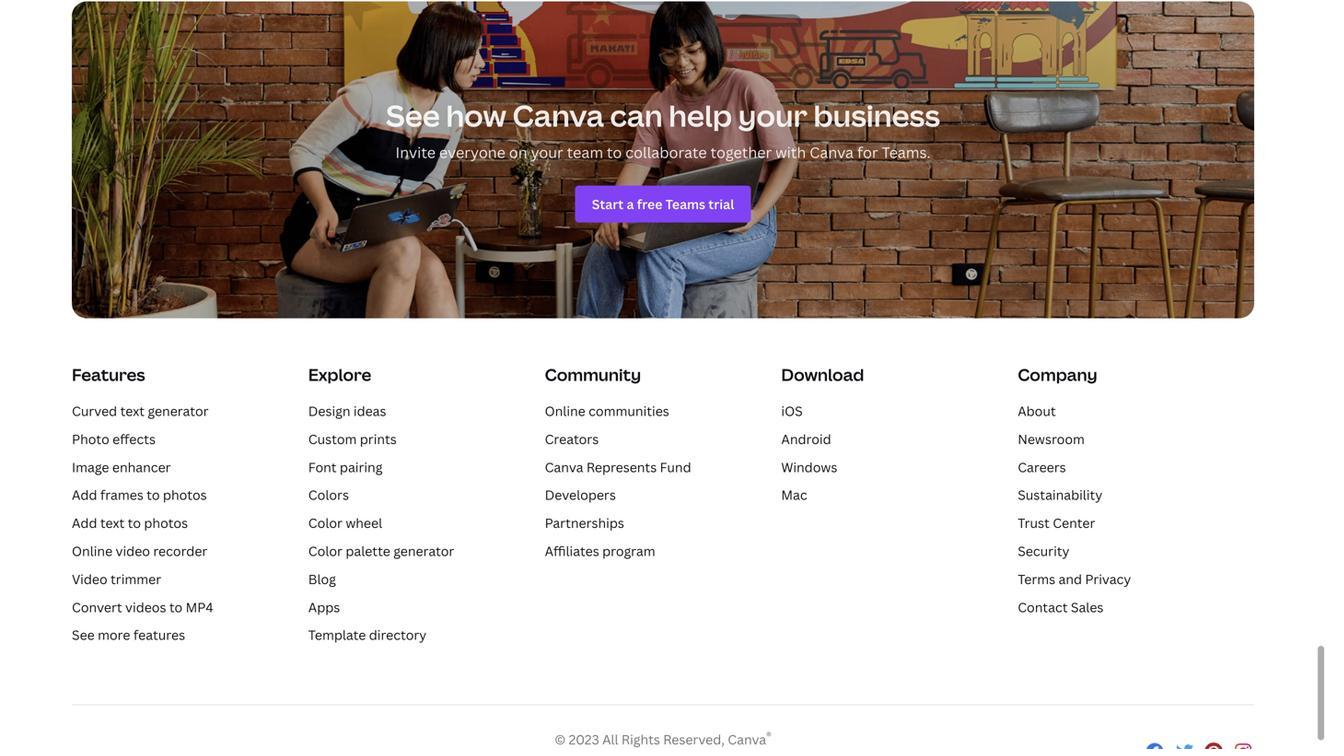 Task type: describe. For each thing, give the bounding box(es) containing it.
affiliates program link
[[545, 542, 656, 560]]

newsroom
[[1018, 430, 1085, 448]]

add for add frames to photos
[[72, 486, 97, 504]]

invite
[[396, 142, 436, 162]]

blog
[[308, 570, 336, 588]]

font pairing
[[308, 458, 383, 476]]

add frames to photos link
[[72, 486, 207, 504]]

how
[[446, 95, 507, 135]]

wheel
[[346, 514, 382, 532]]

custom prints link
[[308, 430, 397, 448]]

trust center
[[1018, 514, 1096, 532]]

custom prints
[[308, 430, 397, 448]]

image enhancer
[[72, 458, 171, 476]]

online for online communities
[[545, 402, 586, 420]]

generator for color palette generator
[[394, 542, 455, 560]]

collaborate
[[626, 142, 707, 162]]

developers
[[545, 486, 616, 504]]

online communities link
[[545, 402, 670, 420]]

online communities
[[545, 402, 670, 420]]

font pairing link
[[308, 458, 383, 476]]

fund
[[660, 458, 692, 476]]

contact sales link
[[1018, 598, 1104, 616]]

design
[[308, 402, 351, 420]]

to for add text to photos
[[128, 514, 141, 532]]

palette
[[346, 542, 390, 560]]

download
[[782, 364, 865, 386]]

for
[[858, 142, 879, 162]]

video trimmer link
[[72, 570, 161, 588]]

convert videos to mp4 link
[[72, 598, 214, 616]]

convert videos to mp4
[[72, 598, 214, 616]]

can
[[610, 95, 663, 135]]

canva represents fund
[[545, 458, 692, 476]]

enhancer
[[112, 458, 171, 476]]

newsroom link
[[1018, 430, 1085, 448]]

together
[[711, 142, 772, 162]]

curved text generator link
[[72, 402, 209, 420]]

affiliates
[[545, 542, 600, 560]]

color for color wheel
[[308, 514, 343, 532]]

canva up team
[[513, 95, 604, 135]]

privacy
[[1086, 570, 1132, 588]]

convert
[[72, 598, 122, 616]]

to inside see how canva can help your business invite everyone on your team to collaborate together with canva for teams.
[[607, 142, 622, 162]]

developers link
[[545, 486, 616, 504]]

pairing
[[340, 458, 383, 476]]

contact sales
[[1018, 598, 1104, 616]]

contact
[[1018, 598, 1068, 616]]

recorder
[[153, 542, 208, 560]]

canva left for
[[810, 142, 854, 162]]

features
[[72, 364, 145, 386]]

custom
[[308, 430, 357, 448]]

see more features link
[[72, 626, 185, 644]]

windows
[[782, 458, 838, 476]]

frames
[[100, 486, 144, 504]]

design ideas
[[308, 402, 386, 420]]

partnerships link
[[545, 514, 625, 532]]

online video recorder
[[72, 542, 208, 560]]

features
[[133, 626, 185, 644]]

color for color palette generator
[[308, 542, 343, 560]]

directory
[[369, 626, 427, 644]]

add frames to photos
[[72, 486, 207, 504]]

and
[[1059, 570, 1083, 588]]

video
[[72, 570, 107, 588]]

© 2023 all rights reserved, canva ®
[[555, 728, 772, 748]]

careers
[[1018, 458, 1067, 476]]

text for curved
[[120, 402, 145, 420]]

©
[[555, 731, 566, 748]]

rights
[[622, 731, 660, 748]]

see more features
[[72, 626, 185, 644]]

android link
[[782, 430, 832, 448]]

colors
[[308, 486, 349, 504]]

terms and privacy
[[1018, 570, 1132, 588]]

security
[[1018, 542, 1070, 560]]

template directory
[[308, 626, 427, 644]]

add for add text to photos
[[72, 514, 97, 532]]

creators
[[545, 430, 599, 448]]

online video recorder link
[[72, 542, 208, 560]]

sustainability link
[[1018, 486, 1103, 504]]

terms
[[1018, 570, 1056, 588]]

business
[[814, 95, 940, 135]]



Task type: vqa. For each thing, say whether or not it's contained in the screenshot.
Contact
yes



Task type: locate. For each thing, give the bounding box(es) containing it.
see up 'invite'
[[386, 95, 440, 135]]

security link
[[1018, 542, 1070, 560]]

1 vertical spatial generator
[[394, 542, 455, 560]]

canva inside © 2023 all rights reserved, canva ®
[[728, 731, 767, 748]]

®
[[767, 728, 772, 743]]

design ideas link
[[308, 402, 386, 420]]

photos for add text to photos
[[144, 514, 188, 532]]

color palette generator link
[[308, 542, 455, 560]]

to left mp4
[[169, 598, 183, 616]]

curved text generator
[[72, 402, 209, 420]]

photos for add frames to photos
[[163, 486, 207, 504]]

add text to photos
[[72, 514, 188, 532]]

program
[[603, 542, 656, 560]]

text up the effects
[[120, 402, 145, 420]]

to up video at the left of the page
[[128, 514, 141, 532]]

2023
[[569, 731, 599, 748]]

1 horizontal spatial see
[[386, 95, 440, 135]]

apps link
[[308, 598, 340, 616]]

text for add
[[100, 514, 125, 532]]

1 horizontal spatial online
[[545, 402, 586, 420]]

canva represents fund link
[[545, 458, 692, 476]]

video
[[116, 542, 150, 560]]

add up video
[[72, 514, 97, 532]]

color up blog
[[308, 542, 343, 560]]

0 vertical spatial see
[[386, 95, 440, 135]]

0 vertical spatial photos
[[163, 486, 207, 504]]

canva down creators
[[545, 458, 584, 476]]

android
[[782, 430, 832, 448]]

sales
[[1071, 598, 1104, 616]]

photos
[[163, 486, 207, 504], [144, 514, 188, 532]]

careers link
[[1018, 458, 1067, 476]]

terms and privacy link
[[1018, 570, 1132, 588]]

1 color from the top
[[308, 514, 343, 532]]

apps
[[308, 598, 340, 616]]

1 vertical spatial photos
[[144, 514, 188, 532]]

online for online video recorder
[[72, 542, 113, 560]]

image
[[72, 458, 109, 476]]

about link
[[1018, 402, 1056, 420]]

community
[[545, 364, 641, 386]]

teams.
[[882, 142, 931, 162]]

1 vertical spatial text
[[100, 514, 125, 532]]

reserved,
[[664, 731, 725, 748]]

2 color from the top
[[308, 542, 343, 560]]

text down frames
[[100, 514, 125, 532]]

with
[[776, 142, 806, 162]]

canva
[[513, 95, 604, 135], [810, 142, 854, 162], [545, 458, 584, 476], [728, 731, 767, 748]]

1 vertical spatial color
[[308, 542, 343, 560]]

image enhancer link
[[72, 458, 171, 476]]

template directory link
[[308, 626, 427, 644]]

color wheel
[[308, 514, 382, 532]]

trust
[[1018, 514, 1050, 532]]

0 vertical spatial online
[[545, 402, 586, 420]]

1 horizontal spatial generator
[[394, 542, 455, 560]]

to for add frames to photos
[[147, 486, 160, 504]]

photos down the enhancer
[[163, 486, 207, 504]]

color wheel link
[[308, 514, 382, 532]]

online up the creators link
[[545, 402, 586, 420]]

0 vertical spatial text
[[120, 402, 145, 420]]

team
[[567, 142, 604, 162]]

0 horizontal spatial generator
[[148, 402, 209, 420]]

see inside see how canva can help your business invite everyone on your team to collaborate together with canva for teams.
[[386, 95, 440, 135]]

generator for curved text generator
[[148, 402, 209, 420]]

your
[[739, 95, 808, 135], [531, 142, 564, 162]]

your right on
[[531, 142, 564, 162]]

0 vertical spatial color
[[308, 514, 343, 532]]

everyone
[[439, 142, 506, 162]]

ideas
[[354, 402, 386, 420]]

to right team
[[607, 142, 622, 162]]

1 vertical spatial online
[[72, 542, 113, 560]]

0 vertical spatial add
[[72, 486, 97, 504]]

photos up recorder
[[144, 514, 188, 532]]

ios link
[[782, 402, 803, 420]]

generator up the effects
[[148, 402, 209, 420]]

0 horizontal spatial see
[[72, 626, 95, 644]]

colors link
[[308, 486, 349, 504]]

photo effects link
[[72, 430, 156, 448]]

generator right palette
[[394, 542, 455, 560]]

affiliates program
[[545, 542, 656, 560]]

windows link
[[782, 458, 838, 476]]

see for more
[[72, 626, 95, 644]]

blog link
[[308, 570, 336, 588]]

see left more at the bottom
[[72, 626, 95, 644]]

about
[[1018, 402, 1056, 420]]

online up video
[[72, 542, 113, 560]]

sustainability
[[1018, 486, 1103, 504]]

trimmer
[[111, 570, 161, 588]]

represents
[[587, 458, 657, 476]]

1 vertical spatial your
[[531, 142, 564, 162]]

to for convert videos to mp4
[[169, 598, 183, 616]]

1 add from the top
[[72, 486, 97, 504]]

see for how
[[386, 95, 440, 135]]

communities
[[589, 402, 670, 420]]

ios
[[782, 402, 803, 420]]

your up with
[[739, 95, 808, 135]]

1 vertical spatial add
[[72, 514, 97, 532]]

1 vertical spatial see
[[72, 626, 95, 644]]

trust center link
[[1018, 514, 1096, 532]]

color palette generator
[[308, 542, 455, 560]]

all
[[603, 731, 619, 748]]

to down the enhancer
[[147, 486, 160, 504]]

color
[[308, 514, 343, 532], [308, 542, 343, 560]]

0 horizontal spatial online
[[72, 542, 113, 560]]

photo
[[72, 430, 109, 448]]

0 horizontal spatial your
[[531, 142, 564, 162]]

mp4
[[186, 598, 214, 616]]

generator
[[148, 402, 209, 420], [394, 542, 455, 560]]

color down colors
[[308, 514, 343, 532]]

creators link
[[545, 430, 599, 448]]

template
[[308, 626, 366, 644]]

on
[[509, 142, 528, 162]]

1 horizontal spatial your
[[739, 95, 808, 135]]

canva right reserved, on the bottom right of the page
[[728, 731, 767, 748]]

mac
[[782, 486, 808, 504]]

effects
[[113, 430, 156, 448]]

online
[[545, 402, 586, 420], [72, 542, 113, 560]]

0 vertical spatial generator
[[148, 402, 209, 420]]

mac link
[[782, 486, 808, 504]]

2 add from the top
[[72, 514, 97, 532]]

font
[[308, 458, 337, 476]]

0 vertical spatial your
[[739, 95, 808, 135]]

more
[[98, 626, 130, 644]]

explore
[[308, 364, 372, 386]]

see
[[386, 95, 440, 135], [72, 626, 95, 644]]

photo effects
[[72, 430, 156, 448]]

center
[[1053, 514, 1096, 532]]

curved
[[72, 402, 117, 420]]

add down image at the bottom left
[[72, 486, 97, 504]]



